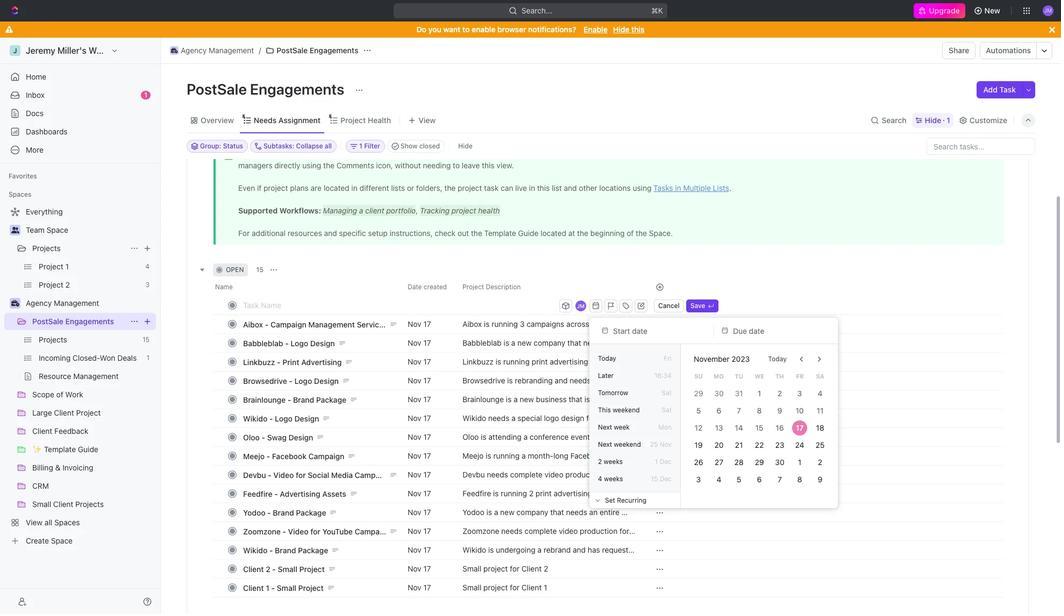 Task type: vqa. For each thing, say whether or not it's contained in the screenshot.
"Space" in Create Space link
no



Task type: locate. For each thing, give the bounding box(es) containing it.
1 sat from the top
[[662, 389, 672, 397]]

brand for brainlounge
[[293, 395, 314, 404]]

0 vertical spatial dec
[[660, 458, 672, 466]]

- left print
[[277, 357, 281, 367]]

add task button
[[977, 81, 1023, 98]]

1 vertical spatial agency management link
[[26, 295, 154, 312]]

1 vertical spatial business time image
[[11, 300, 19, 307]]

logo up brainlounge - brand package
[[295, 376, 312, 385]]

new,
[[599, 376, 615, 385]]

an left entire at the right bottom of the page
[[589, 508, 598, 517]]

1 next from the top
[[598, 423, 612, 431]]

yodoo inside yodoo is a new company that needs an entire brand package including logo design.
[[463, 508, 484, 517]]

is inside browsedrive is rebranding and needs a new, mod ern logo.
[[507, 376, 513, 385]]

feedfire left social
[[463, 489, 491, 498]]

1 horizontal spatial agency management link
[[167, 44, 257, 57]]

yodoo - brand package
[[243, 508, 326, 517]]

complete
[[510, 470, 543, 479], [525, 527, 557, 536]]

video inside devbu needs complete video production for an upcoming social media campaign.
[[545, 470, 564, 479]]

small up small project for client 1
[[463, 564, 482, 573]]

logo up oloo - swag design
[[275, 414, 293, 423]]

complete inside zoomzone needs complete video production for a youtube campaign to increase brand awareness.
[[525, 527, 557, 536]]

logo left design
[[544, 414, 559, 423]]

brand up the client 2 - small project
[[275, 546, 296, 555]]

0 vertical spatial running
[[503, 357, 530, 366]]

1 vertical spatial postsale engagements
[[187, 80, 348, 98]]

0 horizontal spatial 4
[[598, 475, 602, 483]]

2 horizontal spatial 4
[[818, 389, 823, 398]]

a inside yodoo is a new company that needs an entire brand package including logo design.
[[494, 508, 498, 517]]

and inside linkbuzz is running print advertising in a well- known magazine and needs content creation.
[[523, 367, 536, 376]]

small project for client 1 button
[[456, 578, 643, 598]]

0 vertical spatial engagements
[[310, 46, 358, 55]]

feedfire inside feedfire - advertising assets link
[[243, 489, 272, 498]]

0 vertical spatial video
[[545, 470, 564, 479]]

weekend down week
[[614, 441, 641, 449]]

dec for 1 dec
[[660, 458, 672, 466]]

complete inside devbu needs complete video production for an upcoming social media campaign.
[[510, 470, 543, 479]]

design for wikido - logo design
[[295, 414, 319, 423]]

running
[[503, 357, 530, 366], [501, 489, 527, 498]]

0 vertical spatial of
[[613, 414, 620, 423]]

video up increase
[[559, 527, 578, 536]]

2 up client 1 - small project
[[266, 565, 270, 574]]

1 vertical spatial project
[[484, 583, 508, 592]]

30 down mo
[[714, 389, 724, 398]]

design for browsedrive - logo design
[[314, 376, 339, 385]]

0 vertical spatial video
[[273, 470, 294, 480]]

0 horizontal spatial of
[[531, 499, 538, 508]]

postsale engagements inside sidebar navigation
[[32, 317, 114, 326]]

0 horizontal spatial 7
[[737, 406, 741, 415]]

business time image
[[171, 48, 178, 53], [11, 300, 19, 307]]

2 up small project for client 1 button at the bottom of page
[[544, 564, 548, 573]]

sub-
[[480, 423, 497, 433]]

docs
[[26, 109, 44, 118]]

project inside button
[[484, 583, 508, 592]]

postsale engagements
[[277, 46, 358, 55], [187, 80, 348, 98], [32, 317, 114, 326]]

2 up company
[[529, 489, 534, 498]]

30
[[714, 389, 724, 398], [775, 458, 784, 467]]

package up the wikido - logo design link
[[316, 395, 346, 404]]

tu
[[735, 373, 743, 380]]

fri
[[664, 354, 672, 363]]

logo for wikido
[[275, 414, 293, 423]]

youtube down package
[[463, 536, 492, 545]]

0 vertical spatial 29
[[694, 389, 703, 398]]

1 horizontal spatial of
[[613, 414, 620, 423]]

project health link
[[338, 113, 391, 128]]

1 vertical spatial 6
[[757, 475, 762, 484]]

25 nov
[[650, 441, 672, 449]]

browsedrive - logo design
[[243, 376, 339, 385]]

1 vertical spatial agency management
[[26, 299, 99, 308]]

zoomzone inside zoomzone needs complete video production for a youtube campaign to increase brand awareness.
[[463, 527, 499, 536]]

0 horizontal spatial 30
[[714, 389, 724, 398]]

advertising
[[550, 357, 588, 366], [554, 489, 592, 498]]

1 vertical spatial package
[[296, 508, 326, 517]]

this
[[598, 406, 611, 414]]

25 down 18
[[816, 441, 825, 450]]

mo
[[714, 373, 724, 380]]

1 dec from the top
[[660, 458, 672, 466]]

print up the
[[536, 489, 552, 498]]

0 vertical spatial postsale engagements link
[[263, 44, 361, 57]]

0 horizontal spatial to
[[463, 25, 470, 34]]

a left later
[[593, 376, 597, 385]]

is inside feedfire is running 2 print advertising campaigns and needs creation of the assets.
[[493, 489, 499, 498]]

babbleblab - logo design link
[[240, 335, 399, 351]]

4 up campaigns
[[598, 475, 602, 483]]

client up small project for client 1 button at the bottom of page
[[522, 564, 542, 573]]

for up awareness.
[[620, 527, 629, 536]]

- up client 1 - small project
[[272, 565, 276, 574]]

zoomzone - video for youtube campaign
[[243, 527, 391, 536]]

agency management
[[181, 46, 254, 55], [26, 299, 99, 308]]

2 dec from the top
[[660, 475, 672, 483]]

print
[[283, 357, 299, 367]]

to right want
[[463, 25, 470, 34]]

- for zoomzone - video for youtube campaign
[[283, 527, 286, 536]]

video up "campaign."
[[545, 470, 564, 479]]

a inside linkbuzz is running print advertising in a well- known magazine and needs content creation.
[[599, 357, 603, 366]]

hide inside button
[[458, 142, 473, 150]]

running inside feedfire is running 2 print advertising campaigns and needs creation of the assets.
[[501, 489, 527, 498]]

0 vertical spatial next
[[598, 423, 612, 431]]

0 horizontal spatial postsale engagements link
[[32, 313, 126, 330]]

for left the social
[[296, 470, 306, 480]]

16
[[776, 423, 784, 432]]

project down wikido - brand package link
[[299, 565, 325, 574]]

0 horizontal spatial an
[[589, 508, 598, 517]]

- right meejo
[[267, 452, 270, 461]]

video
[[273, 470, 294, 480], [288, 527, 309, 536]]

management inside tree
[[54, 299, 99, 308]]

video
[[545, 470, 564, 479], [559, 527, 578, 536]]

0 horizontal spatial 6
[[717, 406, 721, 415]]

linkbuzz up known
[[463, 357, 494, 366]]

advertising up yodoo - brand package
[[280, 489, 320, 498]]

2 vertical spatial project
[[298, 583, 324, 593]]

brands.
[[497, 423, 523, 433]]

wikido - brand package
[[243, 546, 328, 555]]

browsedrive for browsedrive - logo design
[[243, 376, 287, 385]]

2 horizontal spatial hide
[[925, 115, 941, 125]]

client up client 1 - small project
[[243, 565, 264, 574]]

1 vertical spatial 5
[[737, 475, 742, 484]]

complete up increase
[[525, 527, 557, 536]]

project up small project for client 1
[[484, 564, 508, 573]]

8 down the 24
[[798, 475, 802, 484]]

enable
[[472, 25, 496, 34]]

6 up 13
[[717, 406, 721, 415]]

1 project from the top
[[484, 564, 508, 573]]

0 horizontal spatial 25
[[650, 441, 658, 449]]

1 horizontal spatial devbu
[[463, 470, 485, 479]]

devbu needs complete video production for an upcoming social media campaign. button
[[456, 465, 643, 489]]

0 vertical spatial agency management link
[[167, 44, 257, 57]]

feedfire up yodoo - brand package
[[243, 489, 272, 498]]

- up "swag"
[[269, 414, 273, 423]]

24
[[796, 441, 805, 450]]

favorites
[[9, 172, 37, 180]]

/
[[259, 46, 261, 55]]

29 down 22
[[755, 458, 764, 467]]

1 horizontal spatial to
[[530, 536, 537, 545]]

0 vertical spatial 3
[[798, 389, 802, 398]]

yodoo is a new company that needs an entire brand package including logo design. button
[[456, 503, 643, 527]]

- down feedfire - advertising assets
[[267, 508, 271, 517]]

management
[[209, 46, 254, 55], [54, 299, 99, 308], [308, 320, 355, 329]]

sat down "16:34" at right
[[662, 389, 672, 397]]

1 horizontal spatial 9
[[818, 475, 823, 484]]

devbu for devbu needs complete video production for an upcoming social media campaign.
[[463, 470, 485, 479]]

small down the client 2 - small project
[[277, 583, 296, 593]]

0 vertical spatial 8
[[757, 406, 762, 415]]

browsedrive
[[463, 376, 505, 385], [243, 376, 287, 385]]

1 vertical spatial 8
[[798, 475, 802, 484]]

15
[[256, 266, 263, 274], [756, 423, 764, 432], [651, 475, 658, 483]]

yodoo down feedfire - advertising assets
[[243, 508, 265, 517]]

wikido - brand package link
[[240, 542, 399, 558]]

youtube up wikido - brand package link
[[322, 527, 353, 536]]

production up awareness.
[[580, 527, 618, 536]]

1 vertical spatial 15
[[756, 423, 764, 432]]

0 horizontal spatial devbu
[[243, 470, 266, 480]]

1 horizontal spatial 25
[[816, 441, 825, 450]]

1 vertical spatial 29
[[755, 458, 764, 467]]

feedfire inside feedfire is running 2 print advertising campaigns and needs creation of the assets.
[[463, 489, 491, 498]]

22
[[755, 441, 764, 450]]

4 up 11
[[818, 389, 823, 398]]

0 vertical spatial project
[[484, 564, 508, 573]]

for down 2 weeks
[[605, 470, 615, 479]]

weeks for 2 weeks
[[604, 458, 623, 466]]

youtube inside zoomzone needs complete video production for a youtube campaign to increase brand awareness.
[[463, 536, 492, 545]]

package down zoomzone - video for youtube campaign
[[298, 546, 328, 555]]

0 vertical spatial an
[[617, 470, 625, 479]]

2 down 18
[[818, 458, 823, 467]]

advertising up the content
[[550, 357, 588, 366]]

project inside button
[[484, 564, 508, 573]]

yodoo for yodoo - brand package
[[243, 508, 265, 517]]

14
[[735, 423, 743, 432]]

project for small project for client 1
[[484, 583, 508, 592]]

1 vertical spatial advertising
[[280, 489, 320, 498]]

1 horizontal spatial youtube
[[463, 536, 492, 545]]

sat for this weekend
[[662, 406, 672, 414]]

is left social
[[493, 489, 499, 498]]

hide 1
[[925, 115, 950, 125]]

brainlounge
[[243, 395, 286, 404]]

production inside devbu needs complete video production for an upcoming social media campaign.
[[566, 470, 603, 479]]

2 25 from the left
[[816, 441, 825, 450]]

1 vertical spatial dec
[[660, 475, 672, 483]]

- for wikido - brand package
[[269, 546, 273, 555]]

- for yodoo - brand package
[[267, 508, 271, 517]]

2 project from the top
[[484, 583, 508, 592]]

1 horizontal spatial management
[[209, 46, 254, 55]]

5 down 28 at bottom right
[[737, 475, 742, 484]]

overview link
[[198, 113, 234, 128]]

advertising up the browsedrive - logo design link
[[301, 357, 342, 367]]

9 up 16 on the right of page
[[777, 406, 782, 415]]

3
[[798, 389, 802, 398], [696, 475, 701, 484]]

1 vertical spatial project
[[299, 565, 325, 574]]

1 vertical spatial of
[[531, 499, 538, 508]]

1 horizontal spatial feedfire
[[463, 489, 491, 498]]

0 horizontal spatial browsedrive
[[243, 376, 287, 385]]

client 1 - small project link
[[240, 580, 399, 596]]

1 horizontal spatial yodoo
[[463, 508, 484, 517]]

1 vertical spatial 7
[[778, 475, 782, 484]]

the
[[540, 499, 551, 508]]

dec
[[660, 458, 672, 466], [660, 475, 672, 483]]

campaign
[[271, 320, 306, 329], [309, 452, 344, 461], [355, 470, 391, 480], [355, 527, 391, 536]]

production for increase
[[580, 527, 618, 536]]

30 down 23
[[775, 458, 784, 467]]

linkbuzz for linkbuzz - print advertising
[[243, 357, 275, 367]]

project
[[341, 115, 366, 125], [299, 565, 325, 574], [298, 583, 324, 593]]

0 vertical spatial sat
[[662, 389, 672, 397]]

production inside zoomzone needs complete video production for a youtube campaign to increase brand awareness.
[[580, 527, 618, 536]]

26
[[694, 458, 703, 467]]

business time image inside agency management link
[[171, 48, 178, 53]]

th
[[776, 373, 784, 380]]

print inside feedfire is running 2 print advertising campaigns and needs creation of the assets.
[[536, 489, 552, 498]]

package for wikido - brand package
[[298, 546, 328, 555]]

agency management link
[[167, 44, 257, 57], [26, 295, 154, 312]]

brand down feedfire - advertising assets
[[273, 508, 294, 517]]

- right oloo
[[262, 433, 265, 442]]

2 vertical spatial engagements
[[65, 317, 114, 326]]

0 horizontal spatial postsale
[[32, 317, 63, 326]]

complete up media
[[510, 470, 543, 479]]

brand for yodoo
[[273, 508, 294, 517]]

advertising up assets.
[[554, 489, 592, 498]]

fr
[[796, 373, 804, 380]]

wikido for wikido - logo design
[[243, 414, 268, 423]]

hide for hide 1
[[925, 115, 941, 125]]

logo down that
[[550, 518, 565, 527]]

25 for 25 nov
[[650, 441, 658, 449]]

- down browsedrive - logo design
[[288, 395, 291, 404]]

wikido up the client 2 - small project
[[243, 546, 268, 555]]

a inside zoomzone needs complete video production for a youtube campaign to increase brand awareness.
[[631, 527, 635, 536]]

client 1 - small project
[[243, 583, 324, 593]]

for inside button
[[510, 583, 520, 592]]

1 inside sidebar navigation
[[144, 91, 147, 99]]

2 next from the top
[[598, 441, 612, 449]]

brand down browsedrive - logo design
[[293, 395, 314, 404]]

1 vertical spatial weekend
[[614, 441, 641, 449]]

running inside linkbuzz is running print advertising in a well- known magazine and needs content creation.
[[503, 357, 530, 366]]

0 vertical spatial hide
[[613, 25, 630, 34]]

logo for browsedrive
[[295, 376, 312, 385]]

needs inside 'wikido needs a special logo design for one of their sub-brands.'
[[488, 414, 509, 423]]

0 horizontal spatial agency
[[26, 299, 52, 308]]

advertising inside linkbuzz - print advertising link
[[301, 357, 342, 367]]

browsedrive inside browsedrive is rebranding and needs a new, mod ern logo.
[[463, 376, 505, 385]]

0 vertical spatial weekend
[[613, 406, 640, 414]]

next down one
[[598, 423, 612, 431]]

- down meejo - facebook campaign
[[268, 470, 271, 480]]

0 vertical spatial package
[[316, 395, 346, 404]]

devbu inside devbu needs complete video production for an upcoming social media campaign.
[[463, 470, 485, 479]]

linkbuzz is running print advertising in a well- known magazine and needs content creation. button
[[456, 352, 643, 376]]

1 vertical spatial agency
[[26, 299, 52, 308]]

7 down 31
[[737, 406, 741, 415]]

weeks for 4 weeks
[[604, 475, 623, 483]]

later
[[598, 372, 614, 380]]

0 horizontal spatial linkbuzz
[[243, 357, 275, 367]]

1 vertical spatial youtube
[[463, 536, 492, 545]]

2 vertical spatial package
[[298, 546, 328, 555]]

0 vertical spatial print
[[532, 357, 548, 366]]

wikido inside 'wikido needs a special logo design for one of their sub-brands.'
[[463, 414, 486, 423]]

yodoo for yodoo is a new company that needs an entire brand package including logo design.
[[463, 508, 484, 517]]

12
[[695, 423, 703, 432]]

2 horizontal spatial management
[[308, 320, 355, 329]]

1 vertical spatial running
[[501, 489, 527, 498]]

a
[[599, 357, 603, 366], [593, 376, 597, 385], [512, 414, 516, 423], [494, 508, 498, 517], [631, 527, 635, 536]]

0 vertical spatial complete
[[510, 470, 543, 479]]

- down yodoo - brand package
[[283, 527, 286, 536]]

team space link
[[26, 222, 154, 239]]

0 vertical spatial to
[[463, 25, 470, 34]]

project for client 1 - small project
[[298, 583, 324, 593]]

wikido needs a special logo design for one of their sub-brands. button
[[456, 409, 643, 433]]

0 horizontal spatial 8
[[757, 406, 762, 415]]

- for brainlounge - brand package
[[288, 395, 291, 404]]

for down small project for client 2
[[510, 583, 520, 592]]

aibox
[[243, 320, 263, 329]]

needs assignment link
[[252, 113, 321, 128]]

needs inside linkbuzz is running print advertising in a well- known magazine and needs content creation.
[[538, 367, 559, 376]]

25 for 25
[[816, 441, 825, 450]]

zoomzone
[[463, 527, 499, 536], [243, 527, 281, 536]]

for inside button
[[510, 564, 520, 573]]

for up wikido - brand package link
[[310, 527, 320, 536]]

and inside browsedrive is rebranding and needs a new, mod ern logo.
[[555, 376, 568, 385]]

devbu inside devbu - video for social media campaign link
[[243, 470, 266, 480]]

devbu for devbu - video for social media campaign
[[243, 470, 266, 480]]

sat
[[662, 389, 672, 397], [662, 406, 672, 414]]

5 up 12
[[696, 406, 701, 415]]

magazine
[[487, 367, 521, 376]]

1 25 from the left
[[650, 441, 658, 449]]

print up rebranding
[[532, 357, 548, 366]]

6 down 22
[[757, 475, 762, 484]]

brand down design.
[[570, 536, 591, 545]]

assets.
[[553, 499, 578, 508]]

- for meejo - facebook campaign
[[267, 452, 270, 461]]

1 horizontal spatial 29
[[755, 458, 764, 467]]

zoomzone down yodoo - brand package
[[243, 527, 281, 536]]

design
[[310, 339, 335, 348], [314, 376, 339, 385], [295, 414, 319, 423], [289, 433, 313, 442]]

2 horizontal spatial 15
[[756, 423, 764, 432]]

- right aibox
[[265, 320, 269, 329]]

15 right open
[[256, 266, 263, 274]]

is inside yodoo is a new company that needs an entire brand package including logo design.
[[487, 508, 492, 517]]

production up "campaign."
[[566, 470, 603, 479]]

today up "creation."
[[598, 354, 616, 363]]

linkbuzz
[[463, 357, 494, 366], [243, 357, 275, 367]]

0 horizontal spatial agency management
[[26, 299, 99, 308]]

1 vertical spatial weeks
[[604, 475, 623, 483]]

design.
[[567, 518, 592, 527]]

brand inside yodoo is a new company that needs an entire brand package including logo design.
[[463, 518, 483, 527]]

logo inside 'wikido needs a special logo design for one of their sub-brands.'
[[544, 414, 559, 423]]

2 sat from the top
[[662, 406, 672, 414]]

31
[[735, 389, 743, 398]]

0 horizontal spatial youtube
[[322, 527, 353, 536]]

an inside devbu needs complete video production for an upcoming social media campaign.
[[617, 470, 625, 479]]

and inside feedfire is running 2 print advertising campaigns and needs creation of the assets.
[[463, 499, 476, 508]]

today up th
[[768, 355, 787, 363]]

- up print
[[285, 339, 289, 348]]

is inside linkbuzz is running print advertising in a well- known magazine and needs content creation.
[[496, 357, 501, 366]]

0 vertical spatial business time image
[[171, 48, 178, 53]]

4 weeks
[[598, 475, 623, 483]]

running up creation
[[501, 489, 527, 498]]

- for linkbuzz - print advertising
[[277, 357, 281, 367]]

health
[[368, 115, 391, 125]]

2 vertical spatial management
[[308, 320, 355, 329]]

0 vertical spatial 30
[[714, 389, 724, 398]]

devbu
[[463, 470, 485, 479], [243, 470, 266, 480]]

1 vertical spatial complete
[[525, 527, 557, 536]]

tree containing team space
[[4, 203, 156, 550]]

is up package
[[487, 508, 492, 517]]

user group image
[[11, 227, 19, 233]]

feedfire for feedfire is running 2 print advertising campaigns and needs creation of the assets.
[[463, 489, 491, 498]]

video inside zoomzone needs complete video production for a youtube campaign to increase brand awareness.
[[559, 527, 578, 536]]

video up wikido - brand package
[[288, 527, 309, 536]]

1 vertical spatial logo
[[550, 518, 565, 527]]

client inside button
[[522, 583, 542, 592]]

design down brainlounge - brand package
[[295, 414, 319, 423]]

0 vertical spatial advertising
[[301, 357, 342, 367]]

swag
[[267, 433, 287, 442]]

21
[[735, 441, 743, 450]]

0 horizontal spatial agency management link
[[26, 295, 154, 312]]

nov
[[660, 441, 672, 449]]

social
[[308, 470, 329, 480]]

1 vertical spatial brand
[[273, 508, 294, 517]]

sat for tomorrow
[[662, 389, 672, 397]]

browsedrive up logo.
[[463, 376, 505, 385]]

complete for to
[[525, 527, 557, 536]]

dec down 1 dec
[[660, 475, 672, 483]]

1 vertical spatial next
[[598, 441, 612, 449]]

weeks up 4 weeks
[[604, 458, 623, 466]]

2 horizontal spatial postsale
[[277, 46, 308, 55]]

linkbuzz down babbleblab
[[243, 357, 275, 367]]

for left one
[[586, 414, 596, 423]]

small project for client 1
[[463, 583, 547, 592]]

package up zoomzone - video for youtube campaign
[[296, 508, 326, 517]]

wikido for wikido needs a special logo design for one of their sub-brands.
[[463, 414, 486, 423]]

a up awareness.
[[631, 527, 635, 536]]

0 horizontal spatial 15
[[256, 266, 263, 274]]

0 vertical spatial 15
[[256, 266, 263, 274]]

oloo - swag design
[[243, 433, 313, 442]]

upgrade
[[929, 6, 960, 15]]

to down including
[[530, 536, 537, 545]]

- down print
[[289, 376, 293, 385]]

design
[[561, 414, 584, 423]]

1 vertical spatial print
[[536, 489, 552, 498]]

sat up mon
[[662, 406, 672, 414]]

a up package
[[494, 508, 498, 517]]

linkbuzz inside linkbuzz is running print advertising in a well- known magazine and needs content creation.
[[463, 357, 494, 366]]

small down small project for client 2
[[463, 583, 482, 592]]

tree
[[4, 203, 156, 550]]

project down small project for client 2
[[484, 583, 508, 592]]

- up the client 2 - small project
[[269, 546, 273, 555]]

0 horizontal spatial 5
[[696, 406, 701, 415]]

of inside feedfire is running 2 print advertising campaigns and needs creation of the assets.
[[531, 499, 538, 508]]

20
[[714, 441, 724, 450]]

2 vertical spatial logo
[[275, 414, 293, 423]]

0 horizontal spatial business time image
[[11, 300, 19, 307]]



Task type: describe. For each thing, give the bounding box(es) containing it.
10
[[796, 406, 804, 415]]

set
[[605, 496, 615, 504]]

business time image inside tree
[[11, 300, 19, 307]]

an inside yodoo is a new company that needs an entire brand package including logo design.
[[589, 508, 598, 517]]

- for feedfire - advertising assets
[[274, 489, 278, 498]]

spaces
[[9, 190, 31, 198]]

- for oloo - swag design
[[262, 433, 265, 442]]

production for campaign.
[[566, 470, 603, 479]]

facebook
[[272, 452, 307, 461]]

package for brainlounge - brand package
[[316, 395, 346, 404]]

postsale engagements link inside tree
[[32, 313, 126, 330]]

feedfire for feedfire - advertising assets
[[243, 489, 272, 498]]

- for devbu - video for social media campaign
[[268, 470, 271, 480]]

2 inside button
[[544, 564, 548, 573]]

a inside 'wikido needs a special logo design for one of their sub-brands.'
[[512, 414, 516, 423]]

1 horizontal spatial 4
[[717, 475, 721, 484]]

0 vertical spatial management
[[209, 46, 254, 55]]

- down the client 2 - small project
[[271, 583, 275, 593]]

1 vertical spatial postsale
[[187, 80, 247, 98]]

content
[[561, 367, 587, 376]]

client inside button
[[522, 564, 542, 573]]

postsale inside sidebar navigation
[[32, 317, 63, 326]]

1 horizontal spatial hide
[[613, 25, 630, 34]]

wikido - logo design
[[243, 414, 319, 423]]

increase
[[539, 536, 568, 545]]

Due date text field
[[733, 326, 822, 335]]

needs inside feedfire is running 2 print advertising campaigns and needs creation of the assets.
[[478, 499, 499, 508]]

to inside zoomzone needs complete video production for a youtube campaign to increase brand awareness.
[[530, 536, 537, 545]]

weekend for this weekend
[[613, 406, 640, 414]]

open
[[226, 266, 244, 274]]

zoomzone needs complete video production for a youtube campaign to increase brand awareness.
[[463, 527, 638, 545]]

projects
[[32, 244, 61, 253]]

1 inside button
[[544, 583, 547, 592]]

0 horizontal spatial today
[[598, 354, 616, 363]]

do
[[417, 25, 427, 34]]

project for client 2 - small project
[[299, 565, 325, 574]]

28
[[735, 458, 744, 467]]

linkbuzz is running print advertising in a well- known magazine and needs content creation.
[[463, 357, 622, 376]]

zoomzone for zoomzone - video for youtube campaign
[[243, 527, 281, 536]]

dec for 15 dec
[[660, 475, 672, 483]]

design for oloo - swag design
[[289, 433, 313, 442]]

sa
[[816, 373, 825, 380]]

for inside devbu needs complete video production for an upcoming social media campaign.
[[605, 470, 615, 479]]

Search tasks... text field
[[927, 138, 1035, 154]]

cancel
[[658, 301, 680, 310]]

23
[[775, 441, 784, 450]]

of inside 'wikido needs a special logo design for one of their sub-brands.'
[[613, 414, 620, 423]]

mod
[[617, 376, 636, 385]]

upcoming
[[463, 480, 497, 489]]

a inside browsedrive is rebranding and needs a new, mod ern logo.
[[593, 376, 597, 385]]

projects link
[[32, 240, 126, 257]]

home link
[[4, 68, 156, 86]]

cancel button
[[654, 299, 684, 312]]

new
[[985, 6, 1001, 15]]

today inside button
[[768, 355, 787, 363]]

rebranding
[[515, 376, 553, 385]]

social
[[499, 480, 519, 489]]

linkbuzz - print advertising link
[[240, 354, 399, 370]]

19
[[695, 441, 703, 450]]

inbox
[[26, 90, 45, 100]]

linkbuzz for linkbuzz is running print advertising in a well- known magazine and needs content creation.
[[463, 357, 494, 366]]

design for babbleblab - logo design
[[310, 339, 335, 348]]

1 horizontal spatial 7
[[778, 475, 782, 484]]

13
[[715, 423, 723, 432]]

video for devbu
[[273, 470, 294, 480]]

creation.
[[590, 367, 620, 376]]

upgrade link
[[914, 3, 965, 18]]

- for babbleblab - logo design
[[285, 339, 289, 348]]

- for aibox - campaign management services
[[265, 320, 269, 329]]

complete for media
[[510, 470, 543, 479]]

save
[[691, 301, 705, 310]]

- for browsedrive - logo design
[[289, 376, 293, 385]]

small down wikido - brand package
[[278, 565, 297, 574]]

2 inside feedfire is running 2 print advertising campaigns and needs creation of the assets.
[[529, 489, 534, 498]]

2 up 4 weeks
[[598, 458, 602, 466]]

video for zoomzone
[[288, 527, 309, 536]]

0 vertical spatial 9
[[777, 406, 782, 415]]

1 vertical spatial 9
[[818, 475, 823, 484]]

babbleblab
[[243, 339, 283, 348]]

is for yodoo
[[487, 508, 492, 517]]

1 vertical spatial engagements
[[250, 80, 344, 98]]

needs inside browsedrive is rebranding and needs a new, mod ern logo.
[[570, 376, 591, 385]]

for inside zoomzone needs complete video production for a youtube campaign to increase brand awareness.
[[620, 527, 629, 536]]

assignment
[[279, 115, 321, 125]]

11
[[817, 406, 824, 415]]

- for wikido - logo design
[[269, 414, 273, 423]]

browsedrive for browsedrive is rebranding and needs a new, mod ern logo.
[[463, 376, 505, 385]]

brand for wikido
[[275, 546, 296, 555]]

needs inside zoomzone needs complete video production for a youtube campaign to increase brand awareness.
[[501, 527, 523, 536]]

27
[[715, 458, 723, 467]]

zoomzone needs complete video production for a youtube campaign to increase brand awareness. button
[[456, 522, 643, 545]]

browsedrive is rebranding and needs a new, mod ern logo.
[[463, 376, 636, 395]]

for inside 'wikido needs a special logo design for one of their sub-brands.'
[[586, 414, 596, 423]]

package for yodoo - brand package
[[296, 508, 326, 517]]

save button
[[686, 299, 718, 312]]

1 horizontal spatial 15
[[651, 475, 658, 483]]

team
[[26, 225, 45, 235]]

1 vertical spatial 30
[[775, 458, 784, 467]]

package
[[485, 518, 514, 527]]

search...
[[522, 6, 552, 15]]

hide for hide
[[458, 142, 473, 150]]

needs inside devbu needs complete video production for an upcoming social media campaign.
[[487, 470, 508, 479]]

next for next week
[[598, 423, 612, 431]]

one
[[598, 414, 611, 423]]

0 vertical spatial 5
[[696, 406, 701, 415]]

this weekend
[[598, 406, 640, 414]]

18
[[816, 423, 824, 432]]

⌘k
[[651, 6, 663, 15]]

recurring
[[617, 496, 647, 504]]

needs inside yodoo is a new company that needs an entire brand package including logo design.
[[566, 508, 587, 517]]

17
[[796, 423, 804, 432]]

print inside linkbuzz is running print advertising in a well- known magazine and needs content creation.
[[532, 357, 548, 366]]

Task Name text field
[[243, 296, 557, 314]]

assets
[[322, 489, 346, 498]]

client down the client 2 - small project
[[243, 583, 264, 593]]

overview
[[201, 115, 234, 125]]

next for next weekend
[[598, 441, 612, 449]]

0 horizontal spatial 29
[[694, 389, 703, 398]]

wikido for wikido - brand package
[[243, 546, 268, 555]]

video for campaign.
[[545, 470, 564, 479]]

0 vertical spatial postsale engagements
[[277, 46, 358, 55]]

video for increase
[[559, 527, 578, 536]]

campaign.
[[544, 480, 580, 489]]

yodoo - brand package link
[[240, 505, 399, 520]]

small project for client 2
[[463, 564, 548, 573]]

small inside button
[[463, 583, 482, 592]]

favorites button
[[4, 170, 41, 183]]

in
[[590, 357, 596, 366]]

feedfire - advertising assets link
[[240, 486, 399, 502]]

wikido - logo design link
[[240, 411, 399, 426]]

project for small project for client 2
[[484, 564, 508, 573]]

zoomzone for zoomzone needs complete video production for a youtube campaign to increase brand awareness.
[[463, 527, 499, 536]]

advertising inside linkbuzz is running print advertising in a well- known magazine and needs content creation.
[[550, 357, 588, 366]]

awareness.
[[593, 536, 632, 545]]

running for creation
[[501, 489, 527, 498]]

0 vertical spatial youtube
[[322, 527, 353, 536]]

logo inside yodoo is a new company that needs an entire brand package including logo design.
[[550, 518, 565, 527]]

feedfire is running 2 print advertising campaigns and needs creation of the assets. button
[[456, 484, 643, 508]]

brand inside zoomzone needs complete video production for a youtube campaign to increase brand awareness.
[[570, 536, 591, 545]]

dashboards link
[[4, 123, 156, 140]]

advertising inside feedfire is running 2 print advertising campaigns and needs creation of the assets.
[[554, 489, 592, 498]]

add task
[[984, 85, 1016, 94]]

today button
[[762, 351, 793, 368]]

weekend for next weekend
[[614, 441, 641, 449]]

enable
[[584, 25, 608, 34]]

running for magazine
[[503, 357, 530, 366]]

2023
[[732, 354, 750, 364]]

small inside button
[[463, 564, 482, 573]]

team space
[[26, 225, 68, 235]]

su
[[694, 373, 703, 380]]

we
[[755, 373, 764, 380]]

wikido needs a special logo design for one of their sub-brands.
[[463, 414, 622, 433]]

sidebar navigation
[[0, 38, 161, 614]]

logo for babbleblab
[[291, 339, 308, 348]]

browser
[[498, 25, 526, 34]]

0 vertical spatial agency
[[181, 46, 207, 55]]

tree inside sidebar navigation
[[4, 203, 156, 550]]

share button
[[942, 42, 976, 59]]

Start date text field
[[613, 326, 703, 335]]

add
[[984, 85, 998, 94]]

0 vertical spatial project
[[341, 115, 366, 125]]

0 vertical spatial postsale
[[277, 46, 308, 55]]

2 weeks
[[598, 458, 623, 466]]

search
[[882, 115, 907, 125]]

1 horizontal spatial 6
[[757, 475, 762, 484]]

advertising inside feedfire - advertising assets link
[[280, 489, 320, 498]]

including
[[516, 518, 548, 527]]

want
[[443, 25, 461, 34]]

agency management inside tree
[[26, 299, 99, 308]]

meejo - facebook campaign
[[243, 452, 344, 461]]

is for linkbuzz
[[496, 357, 501, 366]]

zoomzone - video for youtube campaign link
[[240, 524, 399, 539]]

is for feedfire
[[493, 489, 499, 498]]

2 down th
[[778, 389, 782, 398]]

browsedrive - logo design link
[[240, 373, 399, 389]]

logo.
[[476, 386, 493, 395]]

creation
[[501, 499, 529, 508]]

1 horizontal spatial agency management
[[181, 46, 254, 55]]

agency inside tree
[[26, 299, 52, 308]]

1 vertical spatial 3
[[696, 475, 701, 484]]

campaigns
[[594, 489, 632, 498]]

engagements inside sidebar navigation
[[65, 317, 114, 326]]

is for browsedrive
[[507, 376, 513, 385]]



